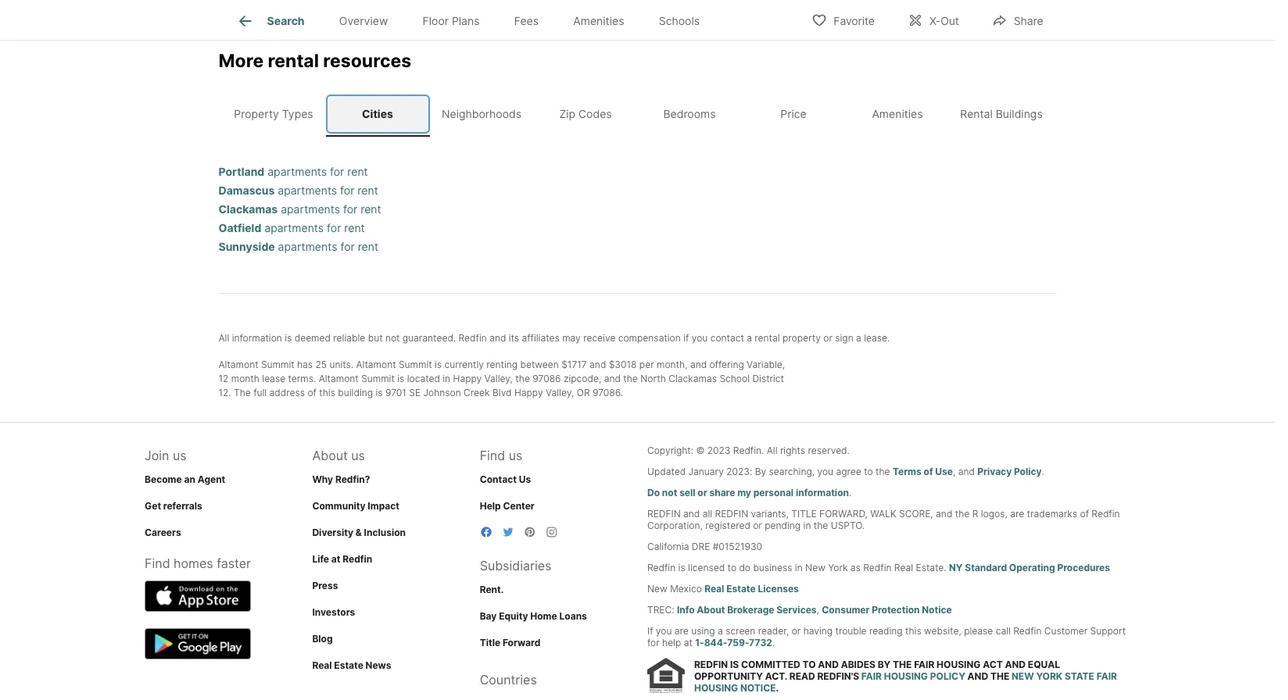 Task type: locate. For each thing, give the bounding box(es) containing it.
0 vertical spatial are
[[1011, 508, 1025, 520]]

or left sign
[[824, 332, 833, 344]]

redfin twitter image
[[502, 526, 514, 539]]

redfin down &
[[343, 553, 372, 565]]

of inside the altamont summit has 25 units. altamont summit is currently renting between $1717 and $3018 per month, and offering variable, 12 month lease terms. altamont summit is located in happy valley, the 97086 zipcode, and the north clackamas school district 12. the full address of this building is 9701 se johnson creek blvd happy valley, or 97086.
[[308, 387, 317, 399]]

fair inside new york state fair housing notice
[[1097, 671, 1118, 683]]

notice
[[741, 683, 776, 694]]

redfin down do
[[648, 508, 681, 520]]

2 horizontal spatial housing
[[937, 659, 981, 671]]

0 horizontal spatial about
[[312, 448, 348, 463]]

1 horizontal spatial not
[[662, 487, 678, 499]]

x-out button
[[895, 4, 973, 36]]

0 horizontal spatial this
[[319, 387, 336, 399]]

2 vertical spatial real
[[312, 660, 332, 672]]

or
[[824, 332, 833, 344], [698, 487, 708, 499], [753, 520, 763, 531], [792, 625, 801, 637]]

0 horizontal spatial find
[[145, 556, 170, 571]]

real down licensed
[[705, 583, 725, 595]]

standard
[[965, 562, 1007, 574]]

clackamas inside portland apartments for rent damascus apartments for rent clackamas apartments for rent oatfield apartments for rent sunnyside apartments for rent
[[219, 202, 278, 215]]

0 horizontal spatial .
[[773, 637, 775, 649]]

out
[[941, 14, 960, 27]]

2 horizontal spatial us
[[509, 448, 523, 463]]

at right life
[[331, 553, 341, 565]]

search
[[267, 14, 305, 28]]

about up why
[[312, 448, 348, 463]]

north
[[641, 373, 666, 384]]

1 tab list from the top
[[219, 0, 730, 40]]

2 horizontal spatial in
[[804, 520, 811, 531]]

summit up 9701
[[361, 373, 395, 384]]

please
[[965, 625, 994, 637]]

altamont up "month"
[[219, 359, 259, 370]]

act.
[[765, 671, 788, 683]]

0 vertical spatial amenities
[[574, 14, 625, 28]]

redfin right call
[[1014, 625, 1042, 637]]

rental down search at the left of page
[[268, 50, 319, 72]]

1 horizontal spatial new
[[806, 562, 826, 574]]

2 tab list from the top
[[219, 92, 1057, 136]]

us up redfin?
[[351, 448, 365, 463]]

guaranteed.
[[403, 332, 456, 344]]

redfin right as
[[864, 562, 892, 574]]

diversity & inclusion button
[[312, 527, 406, 539]]

or left pending
[[753, 520, 763, 531]]

0 horizontal spatial of
[[308, 387, 317, 399]]

full
[[254, 387, 267, 399]]

1 horizontal spatial information
[[796, 487, 849, 499]]

to left the do
[[728, 562, 737, 574]]

0 horizontal spatial the
[[893, 659, 912, 671]]

for
[[330, 165, 344, 178], [340, 183, 355, 197], [343, 202, 358, 215], [327, 221, 341, 234], [341, 240, 355, 253], [648, 637, 660, 649]]

happy down 97086
[[515, 387, 543, 399]]

at left 1-
[[684, 637, 693, 649]]

not right do
[[662, 487, 678, 499]]

new
[[1012, 671, 1035, 683]]

portland apartments for rent damascus apartments for rent clackamas apartments for rent oatfield apartments for rent sunnyside apartments for rent
[[219, 165, 381, 253]]

0 horizontal spatial estate
[[334, 660, 364, 672]]

california
[[648, 541, 689, 553]]

neighborhoods tab
[[430, 95, 534, 133]]

0 vertical spatial this
[[319, 387, 336, 399]]

equal housing opportunity image
[[648, 658, 685, 694]]

clackamas down the month,
[[669, 373, 717, 384]]

in right business
[[795, 562, 803, 574]]

a right using
[[718, 625, 723, 637]]

bedrooms
[[664, 107, 716, 120]]

redfin down the 844-
[[695, 659, 728, 671]]

. down 'agree'
[[849, 487, 852, 499]]

mexico
[[670, 583, 702, 595]]

real left estate.
[[895, 562, 914, 574]]

by
[[878, 659, 891, 671]]

1 vertical spatial rental
[[755, 332, 780, 344]]

0 horizontal spatial us
[[173, 448, 187, 463]]

you down reserved.
[[818, 466, 834, 478]]

. up the trademarks
[[1042, 466, 1045, 478]]

creek
[[464, 387, 490, 399]]

variable,
[[747, 359, 785, 370]]

1 horizontal spatial ,
[[953, 466, 956, 478]]

0 horizontal spatial ,
[[817, 604, 820, 616]]

zip codes
[[560, 107, 612, 120]]

all
[[219, 332, 229, 344], [767, 445, 778, 456]]

2 horizontal spatial .
[[1042, 466, 1045, 478]]

1 horizontal spatial fair
[[914, 659, 935, 671]]

redfin for and
[[648, 508, 681, 520]]

overview tab
[[322, 2, 405, 40]]

at inside the if you are using a screen reader, or having trouble reading this website, please call redfin customer support for help at
[[684, 637, 693, 649]]

customer
[[1045, 625, 1088, 637]]

redfin inside redfin is committed to and abides by the fair housing act and equal opportunity act. read redfin's
[[695, 659, 728, 671]]

1 horizontal spatial rental
[[755, 332, 780, 344]]

redfin down the share
[[715, 508, 749, 520]]

find down the careers button
[[145, 556, 170, 571]]

sell
[[680, 487, 696, 499]]

us right join
[[173, 448, 187, 463]]

2 us from the left
[[351, 448, 365, 463]]

2 horizontal spatial you
[[818, 466, 834, 478]]

rent
[[347, 165, 368, 178], [358, 183, 378, 197], [361, 202, 381, 215], [344, 221, 365, 234], [358, 240, 379, 253]]

0 vertical spatial real
[[895, 562, 914, 574]]

. up committed
[[773, 637, 775, 649]]

1 vertical spatial information
[[796, 487, 849, 499]]

diversity & inclusion
[[312, 527, 406, 539]]

all left rights
[[767, 445, 778, 456]]

its
[[509, 332, 519, 344]]

apartments
[[268, 165, 327, 178], [278, 183, 337, 197], [281, 202, 340, 215], [265, 221, 324, 234], [278, 240, 337, 253]]

zipcode,
[[564, 373, 602, 384]]

resources
[[323, 50, 412, 72]]

1 horizontal spatial happy
[[515, 387, 543, 399]]

real down blog "button"
[[312, 660, 332, 672]]

ny standard operating procedures link
[[950, 562, 1111, 574]]

you
[[692, 332, 708, 344], [818, 466, 834, 478], [656, 625, 672, 637]]

us for join us
[[173, 448, 187, 463]]

1 horizontal spatial of
[[924, 466, 934, 478]]

and right the to
[[818, 659, 839, 671]]

and left its
[[490, 332, 506, 344]]

ny
[[950, 562, 963, 574]]

1 horizontal spatial a
[[747, 332, 752, 344]]

©
[[696, 445, 705, 456]]

0 horizontal spatial clackamas
[[219, 202, 278, 215]]

my
[[738, 487, 752, 499]]

real estate licenses link
[[705, 583, 799, 595]]

this right reading
[[906, 625, 922, 637]]

1 horizontal spatial find
[[480, 448, 505, 463]]

information up "month"
[[232, 332, 282, 344]]

0 horizontal spatial in
[[443, 373, 451, 384]]

1 horizontal spatial estate
[[727, 583, 756, 595]]

corporation,
[[648, 520, 703, 531]]

1 vertical spatial real
[[705, 583, 725, 595]]

this left building
[[319, 387, 336, 399]]

are down info
[[675, 625, 689, 637]]

is
[[285, 332, 292, 344], [435, 359, 442, 370], [397, 373, 405, 384], [376, 387, 383, 399], [679, 562, 686, 574]]

the
[[234, 387, 251, 399]]

impact
[[368, 500, 400, 512]]

0 vertical spatial tab list
[[219, 0, 730, 40]]

0 vertical spatial not
[[386, 332, 400, 344]]

center
[[503, 500, 535, 512]]

1 horizontal spatial amenities tab
[[846, 95, 950, 133]]

copyright: © 2023 redfin. all rights reserved.
[[648, 445, 850, 456]]

and right policy
[[968, 671, 989, 683]]

0 horizontal spatial and
[[818, 659, 839, 671]]

trouble
[[836, 625, 867, 637]]

loans
[[560, 610, 587, 622]]

not right but at the top left of page
[[386, 332, 400, 344]]

title forward button
[[480, 637, 541, 649]]

clackamas down damascus in the top left of the page
[[219, 202, 278, 215]]

0 vertical spatial of
[[308, 387, 317, 399]]

in inside the altamont summit has 25 units. altamont summit is currently renting between $1717 and $3018 per month, and offering variable, 12 month lease terms. altamont summit is located in happy valley, the 97086 zipcode, and the north clackamas school district 12. the full address of this building is 9701 se johnson creek blvd happy valley, or 97086.
[[443, 373, 451, 384]]

the right by on the right bottom
[[893, 659, 912, 671]]

0 horizontal spatial rental
[[268, 50, 319, 72]]

3 us from the left
[[509, 448, 523, 463]]

blvd
[[493, 387, 512, 399]]

you right if
[[656, 625, 672, 637]]

the left new
[[991, 671, 1010, 683]]

fair housing policy link
[[862, 671, 966, 683]]

share
[[710, 487, 736, 499]]

join
[[145, 448, 169, 463]]

redfin inside the if you are using a screen reader, or having trouble reading this website, please call redfin customer support for help at
[[1014, 625, 1042, 637]]

0 vertical spatial new
[[806, 562, 826, 574]]

1 horizontal spatial valley,
[[546, 387, 574, 399]]

a right contact
[[747, 332, 752, 344]]

0 vertical spatial you
[[692, 332, 708, 344]]

reliable
[[333, 332, 366, 344]]

rent. button
[[480, 584, 504, 596]]

happy down currently
[[453, 373, 482, 384]]

state
[[1065, 671, 1095, 683]]

the left 'uspto.'
[[814, 520, 829, 531]]

0 vertical spatial estate
[[727, 583, 756, 595]]

2 vertical spatial of
[[1081, 508, 1090, 520]]

in
[[443, 373, 451, 384], [804, 520, 811, 531], [795, 562, 803, 574]]

terms
[[893, 466, 922, 478]]

1 vertical spatial amenities
[[872, 107, 923, 120]]

0 vertical spatial rental
[[268, 50, 319, 72]]

contact us button
[[480, 474, 531, 485]]

0 vertical spatial valley,
[[485, 373, 513, 384]]

new up trec:
[[648, 583, 668, 595]]

2 vertical spatial you
[[656, 625, 672, 637]]

, left privacy
[[953, 466, 956, 478]]

rental up variable,
[[755, 332, 780, 344]]

of right the trademarks
[[1081, 508, 1090, 520]]

1 horizontal spatial and
[[968, 671, 989, 683]]

about up using
[[697, 604, 725, 616]]

us for find us
[[509, 448, 523, 463]]

2 vertical spatial in
[[795, 562, 803, 574]]

real estate news
[[312, 660, 391, 672]]

0 horizontal spatial happy
[[453, 373, 482, 384]]

0 vertical spatial information
[[232, 332, 282, 344]]

0 horizontal spatial housing
[[695, 683, 739, 694]]

rental
[[268, 50, 319, 72], [755, 332, 780, 344]]

0 horizontal spatial not
[[386, 332, 400, 344]]

is left deemed
[[285, 332, 292, 344]]

0 horizontal spatial all
[[219, 332, 229, 344]]

district
[[753, 373, 784, 384]]

score,
[[900, 508, 934, 520]]

summit up lease
[[261, 359, 295, 370]]

0 horizontal spatial you
[[656, 625, 672, 637]]

summit up located on the left bottom of page
[[399, 359, 432, 370]]

new york state fair housing notice link
[[695, 671, 1118, 694]]

1 horizontal spatial .
[[849, 487, 852, 499]]

clackamas
[[219, 202, 278, 215], [669, 373, 717, 384]]

and
[[490, 332, 506, 344], [590, 359, 606, 370], [691, 359, 707, 370], [604, 373, 621, 384], [959, 466, 975, 478], [684, 508, 700, 520], [936, 508, 953, 520]]

1 vertical spatial this
[[906, 625, 922, 637]]

is up located on the left bottom of page
[[435, 359, 442, 370]]

updated
[[648, 466, 686, 478]]

1 horizontal spatial in
[[795, 562, 803, 574]]

us up us
[[509, 448, 523, 463]]

protection
[[872, 604, 920, 616]]

home
[[531, 610, 557, 622]]

0 vertical spatial clackamas
[[219, 202, 278, 215]]

of down terms.
[[308, 387, 317, 399]]

tab list containing search
[[219, 0, 730, 40]]

in right pending
[[804, 520, 811, 531]]

0 horizontal spatial valley,
[[485, 373, 513, 384]]

and right score,
[[936, 508, 953, 520]]

valley, down 97086
[[546, 387, 574, 399]]

2 vertical spatial .
[[773, 637, 775, 649]]

0 horizontal spatial amenities
[[574, 14, 625, 28]]

amenities tab
[[556, 2, 642, 40], [846, 95, 950, 133]]

find up contact
[[480, 448, 505, 463]]

1 vertical spatial are
[[675, 625, 689, 637]]

homes
[[174, 556, 213, 571]]

redfin for is
[[695, 659, 728, 671]]

the left 'terms' at bottom right
[[876, 466, 891, 478]]

0 vertical spatial ,
[[953, 466, 956, 478]]

is left 9701
[[376, 387, 383, 399]]

the down between
[[516, 373, 530, 384]]

0 vertical spatial happy
[[453, 373, 482, 384]]

estate down the do
[[727, 583, 756, 595]]

of left use
[[924, 466, 934, 478]]

are right logos,
[[1011, 508, 1025, 520]]

1 vertical spatial about
[[697, 604, 725, 616]]

redfin facebook image
[[480, 526, 493, 539]]

information up the title
[[796, 487, 849, 499]]

this inside the if you are using a screen reader, or having trouble reading this website, please call redfin customer support for help at
[[906, 625, 922, 637]]

,
[[953, 466, 956, 478], [817, 604, 820, 616]]

but
[[368, 332, 383, 344]]

1 vertical spatial .
[[849, 487, 852, 499]]

1 us from the left
[[173, 448, 187, 463]]

updated january 2023: by searching, you agree to the terms of use , and privacy policy .
[[648, 466, 1045, 478]]

tab list
[[219, 0, 730, 40], [219, 92, 1057, 136]]

redfin right the trademarks
[[1092, 508, 1121, 520]]

all up 12
[[219, 332, 229, 344]]

more rental resources heading
[[219, 50, 1057, 92]]

a right sign
[[857, 332, 862, 344]]

valley, down renting
[[485, 373, 513, 384]]

1 horizontal spatial are
[[1011, 508, 1025, 520]]

to right 'agree'
[[864, 466, 873, 478]]

redfin is licensed to do business in new york as redfin real estate. ny standard operating procedures
[[648, 562, 1111, 574]]

2 horizontal spatial a
[[857, 332, 862, 344]]

property types
[[234, 107, 313, 120]]

sunnyside
[[219, 240, 275, 253]]

business
[[754, 562, 793, 574]]

1 vertical spatial in
[[804, 520, 811, 531]]

and right act
[[1006, 659, 1026, 671]]

zip
[[560, 107, 576, 120]]

estate left news
[[334, 660, 364, 672]]

0 horizontal spatial to
[[728, 562, 737, 574]]

bay equity home loans
[[480, 610, 587, 622]]

new left york at the bottom right of the page
[[806, 562, 826, 574]]

month,
[[657, 359, 688, 370]]

1 horizontal spatial at
[[684, 637, 693, 649]]

redfin up currently
[[459, 332, 487, 344]]

call
[[996, 625, 1011, 637]]

school
[[720, 373, 750, 384]]

us for about us
[[351, 448, 365, 463]]

amenities
[[574, 14, 625, 28], [872, 107, 923, 120]]

, up having
[[817, 604, 820, 616]]

agree
[[836, 466, 862, 478]]

community
[[312, 500, 366, 512]]

uspto.
[[831, 520, 865, 531]]

altamont down units.
[[319, 373, 359, 384]]

or down services
[[792, 625, 801, 637]]

act
[[983, 659, 1003, 671]]

fair inside redfin is committed to and abides by the fair housing act and equal opportunity act. read redfin's
[[914, 659, 935, 671]]

blog
[[312, 633, 333, 645]]

0 horizontal spatial new
[[648, 583, 668, 595]]

you right 'if'
[[692, 332, 708, 344]]

floor plans
[[423, 14, 480, 28]]

redfin instagram image
[[546, 526, 558, 539]]

0 vertical spatial all
[[219, 332, 229, 344]]

redfin pinterest image
[[524, 526, 536, 539]]

in up johnson
[[443, 373, 451, 384]]

find for find us
[[480, 448, 505, 463]]

screen
[[726, 625, 756, 637]]

0 horizontal spatial at
[[331, 553, 341, 565]]

1 vertical spatial tab list
[[219, 92, 1057, 136]]

or inside the if you are using a screen reader, or having trouble reading this website, please call redfin customer support for help at
[[792, 625, 801, 637]]



Task type: vqa. For each thing, say whether or not it's contained in the screenshot.
the topmost On
no



Task type: describe. For each thing, give the bounding box(es) containing it.
altamont down but at the top left of page
[[356, 359, 396, 370]]

reading
[[870, 625, 903, 637]]

news
[[366, 660, 391, 672]]

units.
[[330, 359, 354, 370]]

redfin.
[[734, 445, 764, 456]]

get referrals button
[[145, 500, 202, 512]]

and right the month,
[[691, 359, 707, 370]]

the left r
[[956, 508, 970, 520]]

help center button
[[480, 500, 535, 512]]

and right use
[[959, 466, 975, 478]]

york
[[1037, 671, 1063, 683]]

property types tab
[[222, 95, 326, 133]]

floor
[[423, 14, 449, 28]]

1 vertical spatial you
[[818, 466, 834, 478]]

housing inside redfin is committed to and abides by the fair housing act and equal opportunity act. read redfin's
[[937, 659, 981, 671]]

0 horizontal spatial fair
[[862, 671, 882, 683]]

1 horizontal spatial the
[[991, 671, 1010, 683]]

0 vertical spatial .
[[1042, 466, 1045, 478]]

97086.
[[593, 387, 623, 399]]

deemed
[[295, 332, 331, 344]]

oatfield
[[219, 221, 261, 234]]

lease
[[262, 373, 286, 384]]

month
[[231, 373, 260, 384]]

community impact
[[312, 500, 400, 512]]

do
[[648, 487, 660, 499]]

address
[[269, 387, 305, 399]]

press
[[312, 580, 338, 592]]

tab list containing property types
[[219, 92, 1057, 136]]

by
[[755, 466, 767, 478]]

1 vertical spatial valley,
[[546, 387, 574, 399]]

currently
[[445, 359, 484, 370]]

plans
[[452, 14, 480, 28]]

as
[[851, 562, 861, 574]]

more rental resources
[[219, 50, 412, 72]]

opportunity
[[695, 671, 763, 683]]

may
[[562, 332, 581, 344]]

2 horizontal spatial real
[[895, 562, 914, 574]]

rental inside 'heading'
[[268, 50, 319, 72]]

compensation
[[619, 332, 681, 344]]

0 vertical spatial at
[[331, 553, 341, 565]]

favorite
[[834, 14, 875, 27]]

is up 9701
[[397, 373, 405, 384]]

contact
[[711, 332, 744, 344]]

1 vertical spatial ,
[[817, 604, 820, 616]]

1 vertical spatial estate
[[334, 660, 364, 672]]

clackamas inside the altamont summit has 25 units. altamont summit is currently renting between $1717 and $3018 per month, and offering variable, 12 month lease terms. altamont summit is located in happy valley, the 97086 zipcode, and the north clackamas school district 12. the full address of this building is 9701 se johnson creek blvd happy valley, or 97086.
[[669, 373, 717, 384]]

privacy
[[978, 466, 1012, 478]]

and up zipcode,
[[590, 359, 606, 370]]

or inside the redfin and all redfin variants, title forward, walk score, and the r logos, are trademarks of redfin corporation, registered or pending in the uspto.
[[753, 520, 763, 531]]

1 vertical spatial new
[[648, 583, 668, 595]]

why redfin? button
[[312, 474, 370, 485]]

1 vertical spatial to
[[728, 562, 737, 574]]

altamont summit has 25 units. altamont summit is currently renting between $1717 and $3018 per month, and offering variable, 12 month lease terms. altamont summit is located in happy valley, the 97086 zipcode, and the north clackamas school district 12. the full address of this building is 9701 se johnson creek blvd happy valley, or 97086.
[[219, 359, 785, 399]]

info about brokerage services link
[[677, 604, 817, 616]]

844-
[[704, 637, 728, 649]]

the inside redfin is committed to and abides by the fair housing act and equal opportunity act. read redfin's
[[893, 659, 912, 671]]

dre
[[692, 541, 710, 553]]

for inside the if you are using a screen reader, or having trouble reading this website, please call redfin customer support for help at
[[648, 637, 660, 649]]

property
[[234, 107, 279, 120]]

1 horizontal spatial summit
[[361, 373, 395, 384]]

you inside the if you are using a screen reader, or having trouble reading this website, please call redfin customer support for help at
[[656, 625, 672, 637]]

forward
[[503, 637, 541, 649]]

zip codes tab
[[534, 95, 638, 133]]

1 vertical spatial all
[[767, 445, 778, 456]]

terms of use link
[[893, 466, 953, 478]]

bay
[[480, 610, 497, 622]]

of inside the redfin and all redfin variants, title forward, walk score, and the r logos, are trademarks of redfin corporation, registered or pending in the uspto.
[[1081, 508, 1090, 520]]

has
[[297, 359, 313, 370]]

reserved.
[[808, 445, 850, 456]]

committed
[[741, 659, 801, 671]]

and left all
[[684, 508, 700, 520]]

1 horizontal spatial amenities
[[872, 107, 923, 120]]

equity
[[499, 610, 528, 622]]

located
[[407, 373, 440, 384]]

help
[[663, 637, 681, 649]]

1 horizontal spatial you
[[692, 332, 708, 344]]

x-
[[930, 14, 941, 27]]

why
[[312, 474, 333, 485]]

fees tab
[[497, 2, 556, 40]]

having
[[804, 625, 833, 637]]

price
[[781, 107, 807, 120]]

walk
[[871, 508, 897, 520]]

$3018
[[609, 359, 637, 370]]

california dre #01521930
[[648, 541, 763, 553]]

careers button
[[145, 527, 181, 539]]

policy
[[1014, 466, 1042, 478]]

1 horizontal spatial real
[[705, 583, 725, 595]]

info
[[677, 604, 695, 616]]

0 horizontal spatial amenities tab
[[556, 2, 642, 40]]

services
[[777, 604, 817, 616]]

1 horizontal spatial about
[[697, 604, 725, 616]]

0 horizontal spatial real
[[312, 660, 332, 672]]

per
[[640, 359, 654, 370]]

1 horizontal spatial housing
[[884, 671, 928, 683]]

the down $3018 at the left of page
[[624, 373, 638, 384]]

property
[[783, 332, 821, 344]]

and up 97086.
[[604, 373, 621, 384]]

building
[[338, 387, 373, 399]]

cities tab
[[326, 95, 430, 133]]

0 horizontal spatial information
[[232, 332, 282, 344]]

become
[[145, 474, 182, 485]]

search link
[[236, 12, 305, 31]]

an
[[184, 474, 195, 485]]

759-
[[728, 637, 749, 649]]

download the redfin app from the google play store image
[[145, 628, 251, 660]]

bedrooms tab
[[638, 95, 742, 133]]

equal
[[1028, 659, 1061, 671]]

notice
[[922, 604, 952, 616]]

floor plans tab
[[405, 2, 497, 40]]

new york state fair housing notice
[[695, 671, 1118, 694]]

renting
[[487, 359, 518, 370]]

investors button
[[312, 607, 355, 618]]

redfin inside the redfin and all redfin variants, title forward, walk score, and the r logos, are trademarks of redfin corporation, registered or pending in the uspto.
[[1092, 508, 1121, 520]]

in inside the redfin and all redfin variants, title forward, walk score, and the r logos, are trademarks of redfin corporation, registered or pending in the uspto.
[[804, 520, 811, 531]]

new mexico real estate licenses
[[648, 583, 799, 595]]

housing inside new york state fair housing notice
[[695, 683, 739, 694]]

a inside the if you are using a screen reader, or having trouble reading this website, please call redfin customer support for help at
[[718, 625, 723, 637]]

are inside the if you are using a screen reader, or having trouble reading this website, please call redfin customer support for help at
[[675, 625, 689, 637]]

find for find homes faster
[[145, 556, 170, 571]]

download the redfin app on the apple app store image
[[145, 581, 251, 612]]

help center
[[480, 500, 535, 512]]

1 vertical spatial happy
[[515, 387, 543, 399]]

are inside the redfin and all redfin variants, title forward, walk score, and the r logos, are trademarks of redfin corporation, registered or pending in the uspto.
[[1011, 508, 1025, 520]]

types
[[282, 107, 313, 120]]

become an agent
[[145, 474, 225, 485]]

rental buildings tab
[[950, 95, 1054, 133]]

read
[[790, 671, 816, 683]]

1 horizontal spatial to
[[864, 466, 873, 478]]

licenses
[[758, 583, 799, 595]]

york
[[829, 562, 848, 574]]

schools tab
[[642, 2, 717, 40]]

this inside the altamont summit has 25 units. altamont summit is currently renting between $1717 and $3018 per month, and offering variable, 12 month lease terms. altamont summit is located in happy valley, the 97086 zipcode, and the north clackamas school district 12. the full address of this building is 9701 se johnson creek blvd happy valley, or 97086.
[[319, 387, 336, 399]]

policy
[[931, 671, 966, 683]]

price tab
[[742, 95, 846, 133]]

redfin down california
[[648, 562, 676, 574]]

0 vertical spatial about
[[312, 448, 348, 463]]

real estate news button
[[312, 660, 391, 672]]

redfin is committed to and abides by the fair housing act and equal opportunity act. read redfin's
[[695, 659, 1061, 683]]

0 horizontal spatial summit
[[261, 359, 295, 370]]

1-844-759-7732 .
[[695, 637, 775, 649]]

referrals
[[163, 500, 202, 512]]

forward,
[[820, 508, 868, 520]]

2 horizontal spatial and
[[1006, 659, 1026, 671]]

offering
[[710, 359, 744, 370]]

1 vertical spatial of
[[924, 466, 934, 478]]

receive
[[584, 332, 616, 344]]

agent
[[198, 474, 225, 485]]

2 horizontal spatial summit
[[399, 359, 432, 370]]

get referrals
[[145, 500, 202, 512]]

is up mexico
[[679, 562, 686, 574]]

favorite button
[[799, 4, 888, 36]]

or right sell
[[698, 487, 708, 499]]



